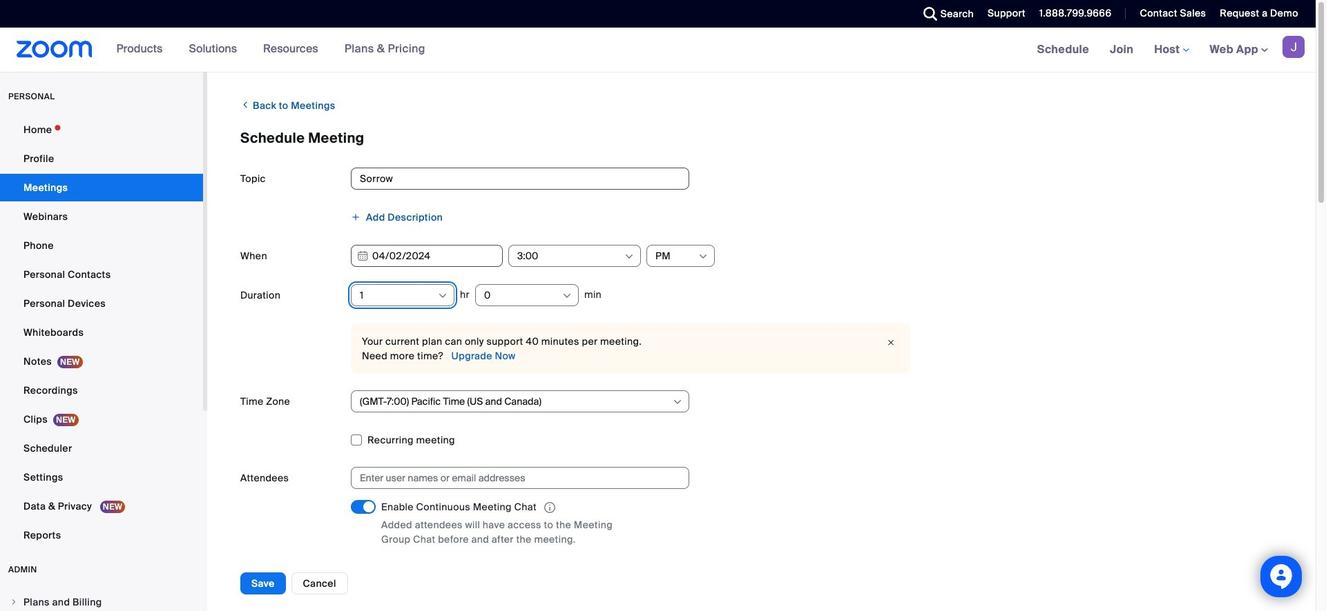 Task type: describe. For each thing, give the bounding box(es) containing it.
product information navigation
[[106, 28, 436, 72]]

My Meeting text field
[[351, 168, 689, 190]]

close image
[[883, 336, 899, 350]]

right image
[[10, 599, 18, 607]]

show options image
[[624, 251, 635, 262]]

select time zone text field
[[360, 392, 671, 412]]

meetings navigation
[[1027, 28, 1316, 73]]

choose date text field
[[351, 245, 503, 267]]

add image
[[351, 213, 361, 222]]



Task type: vqa. For each thing, say whether or not it's contained in the screenshot.
Tabs of my account settings page tab list
no



Task type: locate. For each thing, give the bounding box(es) containing it.
option group
[[351, 565, 1283, 587]]

menu item
[[0, 590, 203, 612]]

show options image
[[698, 251, 709, 262], [437, 291, 448, 302], [561, 291, 573, 302], [672, 397, 683, 408]]

profile picture image
[[1283, 36, 1305, 58]]

personal menu menu
[[0, 116, 203, 551]]

learn more about enable continuous meeting chat image
[[540, 502, 559, 515]]

left image
[[240, 98, 250, 112]]

banner
[[0, 28, 1316, 73]]

application
[[381, 501, 644, 516]]

zoom logo image
[[17, 41, 92, 58]]

Persistent Chat, enter email address,Enter user names or email addresses text field
[[360, 468, 668, 489]]

select start time text field
[[517, 246, 623, 267]]



